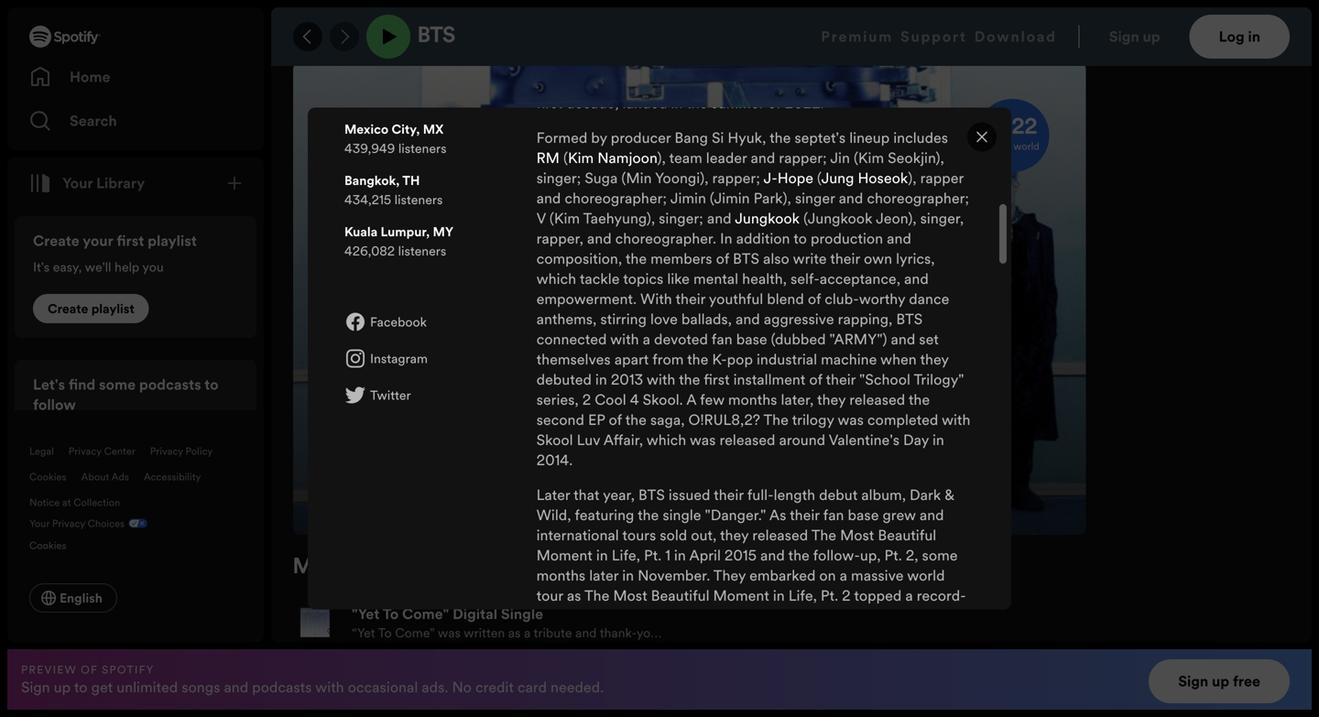 Task type: locate. For each thing, give the bounding box(es) containing it.
twitter
[[370, 387, 411, 404]]

the right from
[[687, 350, 709, 370]]

0 horizontal spatial rapper;
[[712, 168, 761, 188]]

the up on
[[812, 526, 837, 546]]

1 horizontal spatial fan
[[824, 505, 845, 526]]

0 horizontal spatial pop
[[537, 647, 563, 667]]

1 vertical spatial some
[[922, 546, 958, 566]]

a right topped
[[906, 586, 913, 606]]

0 horizontal spatial ),
[[658, 148, 666, 168]]

1 horizontal spatial choreographer;
[[867, 188, 970, 208]]

that
[[574, 485, 600, 505]]

with up 2013
[[610, 329, 639, 350]]

0 vertical spatial a
[[605, 73, 615, 93]]

record
[[815, 626, 858, 647]]

the left sold
[[638, 505, 659, 526]]

fan inside later that year, bts issued their full-length debut album, dark & wild, featuring the single "danger." as their fan base grew and international tours sold out, they released the most beautiful moment in life, pt. 1 in april 2015 and the follow-up, pt. 2, some months later in november. they embarked on a massive world tour as the most beautiful moment in life, pt. 2 topped a record- setting six international music charts, including billboard's world albums chart. after four weeks, they set a record as the first k- pop act to achieve such a feat.
[[824, 505, 845, 526]]

jimin
[[671, 188, 706, 208]]

(kim inside ), rapper and choreographer; jimin (jimin park), singer and choreographer; v (kim taehyung), singer; and
[[550, 208, 580, 229]]

released up embarked
[[753, 526, 808, 546]]

a right on
[[840, 566, 848, 586]]

2 inside later that year, bts issued their full-length debut album, dark & wild, featuring the single "danger." as their fan base grew and international tours sold out, they released the most beautiful moment in life, pt. 1 in april 2015 and the follow-up, pt. 2, some months later in november. they embarked on a massive world tour as the most beautiful moment in life, pt. 2 topped a record- setting six international music charts, including billboard's world albums chart. after four weeks, they set a record as the first k- pop act to achieve such a feat.
[[842, 586, 851, 606]]

their right as
[[790, 505, 820, 526]]

playlist down help at the left of page
[[91, 300, 134, 318]]

playlist
[[148, 231, 197, 251], [91, 300, 134, 318]]

0 horizontal spatial about
[[81, 470, 109, 484]]

1 horizontal spatial 2
[[842, 586, 851, 606]]

the up the bang
[[686, 93, 708, 113]]

center
[[104, 444, 135, 458]]

luv
[[577, 430, 600, 450]]

0 horizontal spatial (kim
[[550, 208, 580, 229]]

0 horizontal spatial up
[[54, 677, 71, 698]]

set inside (jungkook jeon), singer, rapper, and choreographer. in addition to production and composition, the members of bts also write their own lyrics, which tackle topics like mental health, self-acceptance, and empowerment. with their youthful blend of club-worthy dance anthems, stirring love ballads, and aggressive rapping, bts connected with a devoted fan base (dubbed "army") and set themselves apart from the k-pop industrial machine when they debuted in 2013 with the first installment of their "school trilogy" series, 2 cool 4 skool. a few months later, they released the second ep of the saga, o!rul8,2? the trilogy was completed with skool luv affair, which was released around valentine's day in 2014.
[[919, 329, 939, 350]]

1 vertical spatial base
[[848, 505, 879, 526]]

music
[[693, 606, 732, 626]]

you
[[142, 258, 164, 276]]

2 cookies from the top
[[29, 539, 66, 553]]

cookies link down your
[[29, 534, 81, 554]]

was right the "saga,"
[[690, 430, 716, 450]]

first inside create your first playlist it's easy, we'll help you
[[117, 231, 144, 251]]

to up policy
[[204, 375, 219, 395]]

pop inside (jungkook jeon), singer, rapper, and choreographer. in addition to production and composition, the members of bts also write their own lyrics, which tackle topics like mental health, self-acceptance, and empowerment. with their youthful blend of club-worthy dance anthems, stirring love ballads, and aggressive rapping, bts connected with a devoted fan base (dubbed "army") and set themselves apart from the k-pop industrial machine when they debuted in 2013 with the first installment of their "school trilogy" series, 2 cool 4 skool. a few months later, they released the second ep of the saga, o!rul8,2? the trilogy was completed with skool luv affair, which was released around valentine's day in 2014.
[[727, 350, 753, 370]]

0 horizontal spatial the
[[585, 586, 610, 606]]

0 horizontal spatial life,
[[612, 546, 641, 566]]

up left free
[[1212, 672, 1230, 692]]

1 horizontal spatial sign
[[1179, 672, 1209, 692]]

1 cookies link from the top
[[29, 470, 66, 484]]

world inside later that year, bts issued their full-length debut album, dark & wild, featuring the single "danger." as their fan base grew and international tours sold out, they released the most beautiful moment in life, pt. 1 in april 2015 and the follow-up, pt. 2, some months later in november. they embarked on a massive world tour as the most beautiful moment in life, pt. 2 topped a record- setting six international music charts, including billboard's world albums chart. after four weeks, they set a record as the first k- pop act to achieve such a feat.
[[907, 566, 945, 586]]

most
[[840, 526, 875, 546], [613, 586, 648, 606]]

first up help at the left of page
[[117, 231, 144, 251]]

0 vertical spatial released
[[850, 390, 906, 410]]

in
[[720, 229, 733, 249]]

a left landed
[[605, 73, 615, 93]]

create inside create your first playlist it's easy, we'll help you
[[33, 231, 79, 251]]

listeners for city,
[[398, 140, 447, 157]]

1 horizontal spatial most
[[840, 526, 875, 546]]

listeners down 'lumpur,'
[[398, 242, 447, 260]]

was right trilogy
[[838, 410, 864, 430]]

2 vertical spatial listeners
[[398, 242, 447, 260]]

hyuk,
[[728, 128, 766, 148]]

achieve
[[608, 647, 658, 667]]

"yet to come" digital single link
[[352, 604, 664, 624]]

0 horizontal spatial some
[[99, 375, 136, 395]]

of inside collaboration "my universe." a sprawling anthology, proof, which chronicled their first decade, landed in the summer of 2022.
[[768, 93, 781, 113]]

bts dialog
[[308, 0, 1012, 667]]

of left 2022.
[[768, 93, 781, 113]]

world up world
[[907, 566, 945, 586]]

"my
[[902, 53, 929, 73]]

sign left free
[[1179, 672, 1209, 692]]

# 122 in the world
[[986, 117, 1040, 153]]

listeners inside the mexico city, mx 439,949 listeners
[[398, 140, 447, 157]]

k- inside (jungkook jeon), singer, rapper, and choreographer. in addition to production and composition, the members of bts also write their own lyrics, which tackle topics like mental health, self-acceptance, and empowerment. with their youthful blend of club-worthy dance anthems, stirring love ballads, and aggressive rapping, bts connected with a devoted fan base (dubbed "army") and set themselves apart from the k-pop industrial machine when they debuted in 2013 with the first installment of their "school trilogy" series, 2 cool 4 skool. a few months later, they released the second ep of the saga, o!rul8,2? the trilogy was completed with skool luv affair, which was released around valentine's day in 2014.
[[712, 350, 727, 370]]

0 horizontal spatial singer;
[[537, 168, 581, 188]]

0 vertical spatial set
[[919, 329, 939, 350]]

some
[[99, 375, 136, 395], [922, 546, 958, 566]]

sign inside 'button'
[[1179, 672, 1209, 692]]

skool
[[537, 430, 573, 450]]

singer; up members
[[659, 208, 704, 229]]

pt. up record
[[821, 586, 839, 606]]

set left record
[[780, 626, 800, 647]]

create for your
[[33, 231, 79, 251]]

credit
[[476, 677, 514, 698]]

includes
[[894, 128, 949, 148]]

0 horizontal spatial fan
[[712, 329, 733, 350]]

act
[[566, 647, 587, 667]]

production
[[811, 229, 884, 249]]

life, left on
[[789, 586, 817, 606]]

lyrics,
[[896, 249, 935, 269]]

to inside later that year, bts issued their full-length debut album, dark & wild, featuring the single "danger." as their fan base grew and international tours sold out, they released the most beautiful moment in life, pt. 1 in april 2015 and the follow-up, pt. 2, some months later in november. they embarked on a massive world tour as the most beautiful moment in life, pt. 2 topped a record- setting six international music charts, including billboard's world albums chart. after four weeks, they set a record as the first k- pop act to achieve such a feat.
[[590, 647, 604, 667]]

pt. left '1'
[[644, 546, 662, 566]]

2 vertical spatial released
[[753, 526, 808, 546]]

2 right on
[[842, 586, 851, 606]]

set right when
[[919, 329, 939, 350]]

months
[[728, 390, 778, 410], [537, 566, 586, 586]]

1 horizontal spatial pop
[[727, 350, 753, 370]]

massive
[[851, 566, 904, 586]]

anthology,
[[687, 73, 756, 93]]

go forward image
[[337, 29, 352, 44]]

main element
[[7, 7, 264, 642]]

1 horizontal spatial beautiful
[[878, 526, 937, 546]]

( right rm link
[[564, 148, 568, 168]]

the up the day
[[909, 390, 930, 410]]

weeks,
[[698, 626, 744, 647]]

about inside 'main' element
[[81, 470, 109, 484]]

1 vertical spatial set
[[780, 626, 800, 647]]

listeners inside the kuala lumpur, my 426,082 listeners
[[398, 242, 447, 260]]

0 vertical spatial playlist
[[148, 231, 197, 251]]

some right find
[[99, 375, 136, 395]]

1 vertical spatial k-
[[934, 626, 949, 647]]

a left few
[[687, 390, 697, 410]]

0 horizontal spatial months
[[537, 566, 586, 586]]

as right tour
[[567, 586, 581, 606]]

1 horizontal spatial some
[[922, 546, 958, 566]]

0 vertical spatial base
[[737, 329, 768, 350]]

the inside (jungkook jeon), singer, rapper, and choreographer. in addition to production and composition, the members of bts also write their own lyrics, which tackle topics like mental health, self-acceptance, and empowerment. with their youthful blend of club-worthy dance anthems, stirring love ballads, and aggressive rapping, bts connected with a devoted fan base (dubbed "army") and set themselves apart from the k-pop industrial machine when they debuted in 2013 with the first installment of their "school trilogy" series, 2 cool 4 skool. a few months later, they released the second ep of the saga, o!rul8,2? the trilogy was completed with skool luv affair, which was released around valentine's day in 2014.
[[764, 410, 789, 430]]

the down topped
[[880, 626, 901, 647]]

a left the feat.
[[697, 647, 704, 667]]

first inside collaboration "my universe." a sprawling anthology, proof, which chronicled their first decade, landed in the summer of 2022.
[[537, 93, 563, 113]]

the left trilogy
[[764, 410, 789, 430]]

up inside preview of spotify sign up to get unlimited songs and podcasts with occasional ads. no credit card needed.
[[54, 677, 71, 698]]

which down skool.
[[647, 430, 687, 450]]

needed.
[[551, 677, 604, 698]]

few
[[700, 390, 725, 410]]

k-
[[712, 350, 727, 370], [934, 626, 949, 647]]

which right proof, on the top right of page
[[802, 73, 842, 93]]

0 vertical spatial (kim
[[854, 148, 884, 168]]

self-
[[791, 269, 820, 289]]

with left occasional
[[315, 677, 344, 698]]

1 horizontal spatial months
[[728, 390, 778, 410]]

singer; inside ), rapper and choreographer; jimin (jimin park), singer and choreographer; v (kim taehyung), singer; and
[[659, 208, 704, 229]]

to
[[383, 604, 399, 624]]

privacy up accessibility link
[[150, 444, 183, 458]]

2014.
[[537, 450, 573, 471]]

up inside 'button'
[[1212, 672, 1230, 692]]

released down few
[[720, 430, 776, 450]]

in right log
[[1249, 27, 1261, 47]]

0 vertical spatial 2
[[583, 390, 591, 410]]

choreographer.
[[616, 229, 717, 249]]

cookies link up notice
[[29, 470, 66, 484]]

0 vertical spatial singer;
[[537, 168, 581, 188]]

0 vertical spatial listeners
[[398, 140, 447, 157]]

1 vertical spatial world
[[907, 566, 945, 586]]

moment down 2015
[[713, 586, 770, 606]]

and inside the '), team leader and rapper; jin (kim seokjin), singer; suga (min yoongi), rapper;'
[[751, 148, 776, 168]]

the inside collaboration "my universe." a sprawling anthology, proof, which chronicled their first decade, landed in the summer of 2022.
[[686, 93, 708, 113]]

create for playlist
[[48, 300, 88, 318]]

0 vertical spatial pop
[[727, 350, 753, 370]]

1 choreographer; from the left
[[565, 188, 667, 208]]

2 horizontal spatial which
[[802, 73, 842, 93]]

1 vertical spatial listeners
[[395, 191, 443, 208]]

connected
[[537, 329, 607, 350]]

jeon),
[[876, 208, 917, 229]]

the inside formed by producer bang si hyuk, the septet's lineup includes rm ( kim namjoon
[[770, 128, 791, 148]]

(kim
[[854, 148, 884, 168], [550, 208, 580, 229]]

full-
[[748, 485, 774, 505]]

create inside button
[[48, 300, 88, 318]]

the
[[764, 410, 789, 430], [812, 526, 837, 546], [585, 586, 610, 606]]

1 vertical spatial a
[[687, 390, 697, 410]]

0 horizontal spatial beautiful
[[651, 586, 710, 606]]

the right hyuk,
[[770, 128, 791, 148]]

first up the formed
[[537, 93, 563, 113]]

pop left act
[[537, 647, 563, 667]]

2,
[[906, 546, 919, 566]]

the down devoted
[[679, 370, 700, 390]]

jung hoseok link
[[822, 168, 908, 188]]

0 vertical spatial as
[[567, 586, 581, 606]]

including
[[784, 606, 845, 626]]

months inside (jungkook jeon), singer, rapper, and choreographer. in addition to production and composition, the members of bts also write their own lyrics, which tackle topics like mental health, self-acceptance, and empowerment. with their youthful blend of club-worthy dance anthems, stirring love ballads, and aggressive rapping, bts connected with a devoted fan base (dubbed "army") and set themselves apart from the k-pop industrial machine when they debuted in 2013 with the first installment of their "school trilogy" series, 2 cool 4 skool. a few months later, they released the second ep of the saga, o!rul8,2? the trilogy was completed with skool luv affair, which was released around valentine's day in 2014.
[[728, 390, 778, 410]]

in inside # 122 in the world
[[986, 139, 995, 153]]

2 left cool
[[583, 390, 591, 410]]

1 horizontal spatial life,
[[789, 586, 817, 606]]

sign up free
[[1179, 672, 1261, 692]]

about
[[293, 26, 353, 48], [81, 470, 109, 484]]

1 horizontal spatial playlist
[[148, 231, 197, 251]]

0 horizontal spatial moment
[[537, 546, 593, 566]]

), rapper and choreographer; jimin (jimin park), singer and choreographer; v (kim taehyung), singer; and
[[537, 168, 970, 229]]

rapper,
[[537, 229, 584, 249]]

beautiful up four
[[651, 586, 710, 606]]

0 vertical spatial cookies link
[[29, 470, 66, 484]]

hoseok
[[858, 168, 908, 188]]

( right hope
[[818, 168, 822, 188]]

playlist inside create your first playlist it's easy, we'll help you
[[148, 231, 197, 251]]

a inside (jungkook jeon), singer, rapper, and choreographer. in addition to production and composition, the members of bts also write their own lyrics, which tackle topics like mental health, self-acceptance, and empowerment. with their youthful blend of club-worthy dance anthems, stirring love ballads, and aggressive rapping, bts connected with a devoted fan base (dubbed "army") and set themselves apart from the k-pop industrial machine when they debuted in 2013 with the first installment of their "school trilogy" series, 2 cool 4 skool. a few months later, they released the second ep of the saga, o!rul8,2? the trilogy was completed with skool luv affair, which was released around valentine's day in 2014.
[[643, 329, 651, 350]]

1 horizontal spatial (kim
[[854, 148, 884, 168]]

saga,
[[651, 410, 685, 430]]

1 vertical spatial most
[[613, 586, 648, 606]]

rapping,
[[838, 309, 893, 329]]

apart
[[615, 350, 649, 370]]

base down youthful
[[737, 329, 768, 350]]

privacy up about ads
[[69, 444, 102, 458]]

embarked
[[750, 566, 816, 586]]

later that year, bts issued their full-length debut album, dark & wild, featuring the single "danger." as their fan base grew and international tours sold out, they released the most beautiful moment in life, pt. 1 in april 2015 and the follow-up, pt. 2, some months later in november. they embarked on a massive world tour as the most beautiful moment in life, pt. 2 topped a record- setting six international music charts, including billboard's world albums chart. after four weeks, they set a record as the first k- pop act to achieve such a feat.
[[537, 485, 967, 667]]

0 horizontal spatial 2
[[583, 390, 591, 410]]

let's
[[33, 375, 65, 395]]

1 vertical spatial cookies
[[29, 539, 66, 553]]

th
[[403, 172, 420, 189]]

decade,
[[566, 93, 619, 113]]

1 horizontal spatial which
[[647, 430, 687, 450]]

which inside collaboration "my universe." a sprawling anthology, proof, which chronicled their first decade, landed in the summer of 2022.
[[802, 73, 842, 93]]

fan up the follow-
[[824, 505, 845, 526]]

of left spotify
[[81, 662, 98, 677]]

1 vertical spatial the
[[812, 526, 837, 546]]

0 horizontal spatial (
[[564, 148, 568, 168]]

to right also
[[794, 229, 807, 249]]

0 vertical spatial cookies
[[29, 470, 66, 484]]

0 vertical spatial podcasts
[[139, 375, 201, 395]]

(kim right v
[[550, 208, 580, 229]]

create up easy,
[[33, 231, 79, 251]]

privacy for privacy policy
[[150, 444, 183, 458]]

singer; down the formed
[[537, 168, 581, 188]]

pt. left 2,
[[885, 546, 902, 566]]

1 horizontal spatial the
[[764, 410, 789, 430]]

up,
[[860, 546, 881, 566]]

such
[[662, 647, 693, 667]]

1 horizontal spatial base
[[848, 505, 879, 526]]

later,
[[781, 390, 814, 410]]

universe."
[[537, 73, 602, 93]]

1 vertical spatial fan
[[824, 505, 845, 526]]

on
[[820, 566, 836, 586]]

in left 122
[[986, 139, 995, 153]]

choreographer;
[[565, 188, 667, 208], [867, 188, 970, 208]]

0 horizontal spatial pt.
[[644, 546, 662, 566]]

sign inside preview of spotify sign up to get unlimited songs and podcasts with occasional ads. no credit card needed.
[[21, 677, 50, 698]]

0 vertical spatial world
[[1014, 139, 1040, 153]]

which
[[802, 73, 842, 93], [537, 269, 577, 289], [647, 430, 687, 450]]

in inside button
[[1249, 27, 1261, 47]]

1 horizontal spatial a
[[687, 390, 697, 410]]

cookies up notice
[[29, 470, 66, 484]]

0 horizontal spatial sign
[[21, 677, 50, 698]]

1 vertical spatial playlist
[[91, 300, 134, 318]]

2 choreographer; from the left
[[867, 188, 970, 208]]

sign left get
[[21, 677, 50, 698]]

released up valentine's
[[850, 390, 906, 410]]

pop left the industrial
[[727, 350, 753, 370]]

top bar and user menu element
[[271, 7, 1312, 66]]

podcasts
[[139, 375, 201, 395], [252, 677, 312, 698]]

jin
[[831, 148, 850, 168]]

1 vertical spatial moment
[[713, 586, 770, 606]]

log in
[[1219, 27, 1261, 47]]

choreographer; down seokjin),
[[867, 188, 970, 208]]

0 vertical spatial k-
[[712, 350, 727, 370]]

0 vertical spatial fan
[[712, 329, 733, 350]]

), left rapper
[[908, 168, 917, 188]]

"yet to come" digital single image
[[293, 601, 337, 645]]

), for team
[[658, 148, 666, 168]]

notice
[[29, 496, 60, 510]]

1 vertical spatial about
[[81, 470, 109, 484]]

first down record-
[[905, 626, 931, 647]]

1 horizontal spatial up
[[1212, 672, 1230, 692]]

(kim inside the '), team leader and rapper; jin (kim seokjin), singer; suga (min yoongi), rapper;'
[[854, 148, 884, 168]]

sign up free button
[[1149, 660, 1290, 704]]

up left get
[[54, 677, 71, 698]]

about for about
[[293, 26, 353, 48]]

choreographer; down kim namjoon link
[[565, 188, 667, 208]]

o!rul8,2?
[[689, 410, 761, 430]]

0 vertical spatial moment
[[537, 546, 593, 566]]

1 horizontal spatial singer;
[[659, 208, 704, 229]]

to left get
[[74, 677, 88, 698]]

1 vertical spatial singer;
[[659, 208, 704, 229]]

their right with
[[676, 289, 706, 309]]

a inside collaboration "my universe." a sprawling anthology, proof, which chronicled their first decade, landed in the summer of 2022.
[[605, 73, 615, 93]]

life, left '1'
[[612, 546, 641, 566]]

1 horizontal spatial ),
[[908, 168, 917, 188]]

with down 'trilogy"' at bottom right
[[942, 410, 971, 430]]

international down that
[[537, 526, 619, 546]]

0 vertical spatial which
[[802, 73, 842, 93]]

0 vertical spatial the
[[764, 410, 789, 430]]

members
[[651, 249, 713, 269]]

their right chronicled
[[919, 73, 949, 93]]

(
[[564, 148, 568, 168], [818, 168, 822, 188]]

0 horizontal spatial world
[[907, 566, 945, 586]]

podcasts up the privacy policy "link"
[[139, 375, 201, 395]]

1 vertical spatial pop
[[537, 647, 563, 667]]

with inside preview of spotify sign up to get unlimited songs and podcasts with occasional ads. no credit card needed.
[[315, 677, 344, 698]]

),
[[658, 148, 666, 168], [908, 168, 917, 188]]

first up o!rul8,2?
[[704, 370, 730, 390]]

privacy for privacy center
[[69, 444, 102, 458]]

0 horizontal spatial a
[[605, 73, 615, 93]]

0 horizontal spatial was
[[690, 430, 716, 450]]

1 horizontal spatial world
[[1014, 139, 1040, 153]]

0 horizontal spatial most
[[613, 586, 648, 606]]

city,
[[392, 120, 420, 138]]

), inside the '), team leader and rapper; jin (kim seokjin), singer; suga (min yoongi), rapper;'
[[658, 148, 666, 168]]

as right record
[[862, 626, 876, 647]]

0 horizontal spatial playlist
[[91, 300, 134, 318]]

1 horizontal spatial set
[[919, 329, 939, 350]]

2
[[583, 390, 591, 410], [842, 586, 851, 606]]

seokjin),
[[888, 148, 945, 168]]

worthy
[[859, 289, 906, 309]]

0 horizontal spatial set
[[780, 626, 800, 647]]

listeners for lumpur,
[[398, 242, 447, 260]]

the right close image
[[997, 139, 1012, 153]]

world inside # 122 in the world
[[1014, 139, 1040, 153]]

0 horizontal spatial which
[[537, 269, 577, 289]]

2022.
[[785, 93, 824, 113]]

most down debut
[[840, 526, 875, 546]]

facebook link
[[345, 311, 537, 333]]

1 vertical spatial months
[[537, 566, 586, 586]]

), inside ), rapper and choreographer; jimin (jimin park), singer and choreographer; v (kim taehyung), singer; and
[[908, 168, 917, 188]]

cookies down your
[[29, 539, 66, 553]]

released inside later that year, bts issued their full-length debut album, dark & wild, featuring the single "danger." as their fan base grew and international tours sold out, they released the most beautiful moment in life, pt. 1 in april 2015 and the follow-up, pt. 2, some months later in november. they embarked on a massive world tour as the most beautiful moment in life, pt. 2 topped a record- setting six international music charts, including billboard's world albums chart. after four weeks, they set a record as the first k- pop act to achieve such a feat.
[[753, 526, 808, 546]]

podcasts inside preview of spotify sign up to get unlimited songs and podcasts with occasional ads. no credit card needed.
[[252, 677, 312, 698]]

months up setting
[[537, 566, 586, 586]]

base left "grew"
[[848, 505, 879, 526]]

2 vertical spatial which
[[647, 430, 687, 450]]

podcasts down "yet to come" digital single icon
[[252, 677, 312, 698]]

1 vertical spatial life,
[[789, 586, 817, 606]]

get
[[91, 677, 113, 698]]

anthems,
[[537, 309, 597, 329]]

fan right devoted
[[712, 329, 733, 350]]

j-
[[764, 168, 778, 188]]

create playlist button
[[33, 294, 149, 324]]

0 horizontal spatial podcasts
[[139, 375, 201, 395]]

listeners down th
[[395, 191, 443, 208]]

pop inside later that year, bts issued their full-length debut album, dark & wild, featuring the single "danger." as their fan base grew and international tours sold out, they released the most beautiful moment in life, pt. 1 in april 2015 and the follow-up, pt. 2, some months later in november. they embarked on a massive world tour as the most beautiful moment in life, pt. 2 topped a record- setting six international music charts, including billboard's world albums chart. after four weeks, they set a record as the first k- pop act to achieve such a feat.
[[537, 647, 563, 667]]



Task type: describe. For each thing, give the bounding box(es) containing it.
chronicled
[[846, 73, 916, 93]]

to inside preview of spotify sign up to get unlimited songs and podcasts with occasional ads. no credit card needed.
[[74, 677, 88, 698]]

playlist inside button
[[91, 300, 134, 318]]

their left own
[[831, 249, 860, 269]]

"danger."
[[705, 505, 766, 526]]

&
[[945, 485, 955, 505]]

their down "army")
[[826, 370, 856, 390]]

collaboration "my universe." a sprawling anthology, proof, which chronicled their first decade, landed in the summer of 2022.
[[537, 53, 949, 113]]

j-hope link
[[764, 168, 814, 188]]

log
[[1219, 27, 1245, 47]]

legal
[[29, 444, 54, 458]]

k- inside later that year, bts issued their full-length debut album, dark & wild, featuring the single "danger." as their fan base grew and international tours sold out, they released the most beautiful moment in life, pt. 1 in april 2015 and the follow-up, pt. 2, some months later in november. they embarked on a massive world tour as the most beautiful moment in life, pt. 2 topped a record- setting six international music charts, including billboard's world albums chart. after four weeks, they set a record as the first k- pop act to achieve such a feat.
[[934, 626, 949, 647]]

in right later
[[622, 566, 634, 586]]

fan inside (jungkook jeon), singer, rapper, and choreographer. in addition to production and composition, the members of bts also write their own lyrics, which tackle topics like mental health, self-acceptance, and empowerment. with their youthful blend of club-worthy dance anthems, stirring love ballads, and aggressive rapping, bts connected with a devoted fan base (dubbed "army") and set themselves apart from the k-pop industrial machine when they debuted in 2013 with the first installment of their "school trilogy" series, 2 cool 4 skool. a few months later, they released the second ep of the saga, o!rul8,2? the trilogy was completed with skool luv affair, which was released around valentine's day in 2014.
[[712, 329, 733, 350]]

mexico city, mx 439,949 listeners
[[345, 120, 447, 157]]

), for rapper
[[908, 168, 917, 188]]

installment
[[734, 370, 806, 390]]

about ads
[[81, 470, 129, 484]]

in left on
[[773, 586, 785, 606]]

they right when
[[921, 350, 949, 370]]

0 vertical spatial most
[[840, 526, 875, 546]]

their inside collaboration "my universe." a sprawling anthology, proof, which chronicled their first decade, landed in the summer of 2022.
[[919, 73, 949, 93]]

1 horizontal spatial (
[[818, 168, 822, 188]]

with right 4
[[647, 370, 676, 390]]

april
[[689, 546, 721, 566]]

by
[[591, 128, 607, 148]]

search
[[70, 111, 117, 131]]

bts inside later that year, bts issued their full-length debut album, dark & wild, featuring the single "danger." as their fan base grew and international tours sold out, they released the most beautiful moment in life, pt. 1 in april 2015 and the follow-up, pt. 2, some months later in november. they embarked on a massive world tour as the most beautiful moment in life, pt. 2 topped a record- setting six international music charts, including billboard's world albums chart. after four weeks, they set a record as the first k- pop act to achieve such a feat.
[[639, 485, 665, 505]]

some inside later that year, bts issued their full-length debut album, dark & wild, featuring the single "danger." as their fan base grew and international tours sold out, they released the most beautiful moment in life, pt. 1 in april 2015 and the follow-up, pt. 2, some months later in november. they embarked on a massive world tour as the most beautiful moment in life, pt. 2 topped a record- setting six international music charts, including billboard's world albums chart. after four weeks, they set a record as the first k- pop act to achieve such a feat.
[[922, 546, 958, 566]]

their left the full-
[[714, 485, 744, 505]]

j-hope ( jung hoseok
[[764, 168, 908, 188]]

they right out, at the right of page
[[720, 526, 749, 546]]

industrial
[[757, 350, 818, 370]]

in down featuring
[[596, 546, 608, 566]]

lumpur,
[[381, 223, 430, 241]]

no
[[452, 677, 472, 698]]

album,
[[862, 485, 906, 505]]

2 horizontal spatial the
[[812, 526, 837, 546]]

1 vertical spatial international
[[607, 606, 689, 626]]

months inside later that year, bts issued their full-length debut album, dark & wild, featuring the single "danger." as their fan base grew and international tours sold out, they released the most beautiful moment in life, pt. 1 in april 2015 and the follow-up, pt. 2, some months later in november. they embarked on a massive world tour as the most beautiful moment in life, pt. 2 topped a record- setting six international music charts, including billboard's world albums chart. after four weeks, they set a record as the first k- pop act to achieve such a feat.
[[537, 566, 586, 586]]

jung
[[822, 168, 855, 188]]

v
[[537, 208, 546, 229]]

bts inside "top bar and user menu" element
[[418, 26, 456, 48]]

day
[[904, 430, 929, 450]]

of right members
[[716, 249, 729, 269]]

0 horizontal spatial as
[[567, 586, 581, 606]]

2 horizontal spatial pt.
[[885, 546, 902, 566]]

they right weeks,
[[748, 626, 776, 647]]

single
[[501, 604, 544, 624]]

after
[[632, 626, 665, 647]]

the inside # 122 in the world
[[997, 139, 1012, 153]]

singer,
[[921, 208, 964, 229]]

and inside preview of spotify sign up to get unlimited songs and podcasts with occasional ads. no credit card needed.
[[224, 677, 248, 698]]

a inside (jungkook jeon), singer, rapper, and choreographer. in addition to production and composition, the members of bts also write their own lyrics, which tackle topics like mental health, self-acceptance, and empowerment. with their youthful blend of club-worthy dance anthems, stirring love ballads, and aggressive rapping, bts connected with a devoted fan base (dubbed "army") and set themselves apart from the k-pop industrial machine when they debuted in 2013 with the first installment of their "school trilogy" series, 2 cool 4 skool. a few months later, they released the second ep of the saga, o!rul8,2? the trilogy was completed with skool luv affair, which was released around valentine's day in 2014.
[[687, 390, 697, 410]]

proof,
[[760, 73, 799, 93]]

(dubbed
[[771, 329, 826, 350]]

formed by producer bang si hyuk, the septet's lineup includes rm ( kim namjoon
[[537, 128, 949, 168]]

to inside (jungkook jeon), singer, rapper, and choreographer. in addition to production and composition, the members of bts also write their own lyrics, which tackle topics like mental health, self-acceptance, and empowerment. with their youthful blend of club-worthy dance anthems, stirring love ballads, and aggressive rapping, bts connected with a devoted fan base (dubbed "army") and set themselves apart from the k-pop industrial machine when they debuted in 2013 with the first installment of their "school trilogy" series, 2 cool 4 skool. a few months later, they released the second ep of the saga, o!rul8,2? the trilogy was completed with skool luv affair, which was released around valentine's day in 2014.
[[794, 229, 807, 249]]

later
[[589, 566, 619, 586]]

themselves
[[537, 350, 611, 370]]

accessibility link
[[144, 470, 201, 484]]

kim
[[568, 148, 594, 168]]

in inside collaboration "my universe." a sprawling anthology, proof, which chronicled their first decade, landed in the summer of 2022.
[[671, 93, 683, 113]]

like
[[667, 269, 690, 289]]

aggressive
[[764, 309, 835, 329]]

singer
[[795, 188, 835, 208]]

completed
[[868, 410, 939, 430]]

occasional
[[348, 677, 418, 698]]

first inside later that year, bts issued their full-length debut album, dark & wild, featuring the single "danger." as their fan base grew and international tours sold out, they released the most beautiful moment in life, pt. 1 in april 2015 and the follow-up, pt. 2, some months later in november. they embarked on a massive world tour as the most beautiful moment in life, pt. 2 topped a record- setting six international music charts, including billboard's world albums chart. after four weeks, they set a record as the first k- pop act to achieve such a feat.
[[905, 626, 931, 647]]

1 vertical spatial released
[[720, 430, 776, 450]]

1 horizontal spatial pt.
[[821, 586, 839, 606]]

mental
[[694, 269, 739, 289]]

come"
[[402, 604, 449, 624]]

"school
[[860, 370, 911, 390]]

at
[[62, 496, 71, 510]]

si
[[712, 128, 724, 148]]

0 vertical spatial beautiful
[[878, 526, 937, 546]]

devoted
[[654, 329, 708, 350]]

producer
[[611, 128, 671, 148]]

create your first playlist it's easy, we'll help you
[[33, 231, 197, 276]]

topics
[[623, 269, 664, 289]]

my
[[433, 223, 454, 241]]

six
[[585, 606, 603, 626]]

0 vertical spatial life,
[[612, 546, 641, 566]]

base inside later that year, bts issued their full-length debut album, dark & wild, featuring the single "danger." as their fan base grew and international tours sold out, they released the most beautiful moment in life, pt. 1 in april 2015 and the follow-up, pt. 2, some months later in november. they embarked on a massive world tour as the most beautiful moment in life, pt. 2 topped a record- setting six international music charts, including billboard's world albums chart. after four weeks, they set a record as the first k- pop act to achieve such a feat.
[[848, 505, 879, 526]]

write
[[793, 249, 827, 269]]

in right the day
[[933, 430, 945, 450]]

in right '1'
[[674, 546, 686, 566]]

1 vertical spatial which
[[537, 269, 577, 289]]

the left on
[[789, 546, 810, 566]]

youthful
[[709, 289, 764, 309]]

wild,
[[537, 505, 571, 526]]

privacy center link
[[69, 444, 135, 458]]

bang
[[675, 128, 708, 148]]

spotify
[[102, 662, 154, 677]]

merch
[[293, 557, 355, 579]]

ep
[[588, 410, 605, 430]]

first inside (jungkook jeon), singer, rapper, and choreographer. in addition to production and composition, the members of bts also write their own lyrics, which tackle topics like mental health, self-acceptance, and empowerment. with their youthful blend of club-worthy dance anthems, stirring love ballads, and aggressive rapping, bts connected with a devoted fan base (dubbed "army") and set themselves apart from the k-pop industrial machine when they debuted in 2013 with the first installment of their "school trilogy" series, 2 cool 4 skool. a few months later, they released the second ep of the saga, o!rul8,2? the trilogy was completed with skool luv affair, which was released around valentine's day in 2014.
[[704, 370, 730, 390]]

septet's
[[795, 128, 846, 148]]

1 horizontal spatial rapper;
[[779, 148, 827, 168]]

of inside preview of spotify sign up to get unlimited songs and podcasts with occasional ads. no credit card needed.
[[81, 662, 98, 677]]

"army")
[[830, 329, 888, 350]]

2 cookies link from the top
[[29, 534, 81, 554]]

twitter link
[[345, 384, 537, 406]]

also
[[763, 249, 790, 269]]

some inside the let's find some podcasts to follow
[[99, 375, 136, 395]]

the right tackle at top
[[626, 249, 647, 269]]

instagram link
[[345, 348, 537, 370]]

1 vertical spatial beautiful
[[651, 586, 710, 606]]

(jungkook
[[804, 208, 873, 229]]

addition
[[736, 229, 790, 249]]

set inside later that year, bts issued their full-length debut album, dark & wild, featuring the single "danger." as their fan base grew and international tours sold out, they released the most beautiful moment in life, pt. 1 in april 2015 and the follow-up, pt. 2, some months later in november. they embarked on a massive world tour as the most beautiful moment in life, pt. 2 topped a record- setting six international music charts, including billboard's world albums chart. after four weeks, they set a record as the first k- pop act to achieve such a feat.
[[780, 626, 800, 647]]

the left the "saga,"
[[626, 410, 647, 430]]

they
[[714, 566, 746, 586]]

2 inside (jungkook jeon), singer, rapper, and choreographer. in addition to production and composition, the members of bts also write their own lyrics, which tackle topics like mental health, self-acceptance, and empowerment. with their youthful blend of club-worthy dance anthems, stirring love ballads, and aggressive rapping, bts connected with a devoted fan base (dubbed "army") and set themselves apart from the k-pop industrial machine when they debuted in 2013 with the first installment of their "school trilogy" series, 2 cool 4 skool. a few months later, they released the second ep of the saga, o!rul8,2? the trilogy was completed with skool luv affair, which was released around valentine's day in 2014.
[[583, 390, 591, 410]]

they right later,
[[817, 390, 846, 410]]

434,215
[[345, 191, 391, 208]]

rm link
[[537, 148, 560, 168]]

privacy center
[[69, 444, 135, 458]]

spotify image
[[29, 26, 101, 48]]

privacy down at
[[52, 517, 85, 531]]

"yet to come" digital single
[[352, 604, 544, 624]]

own
[[864, 249, 893, 269]]

bangkok,
[[345, 172, 400, 189]]

your privacy choices button
[[29, 517, 125, 531]]

of up trilogy
[[810, 370, 823, 390]]

of left club-
[[808, 289, 821, 309]]

close image
[[975, 130, 990, 144]]

california consumer privacy act (ccpa) opt-out icon image
[[125, 517, 148, 534]]

digital
[[453, 604, 498, 624]]

singer; inside the '), team leader and rapper; jin (kim seokjin), singer; suga (min yoongi), rapper;'
[[537, 168, 581, 188]]

base inside (jungkook jeon), singer, rapper, and choreographer. in addition to production and composition, the members of bts also write their own lyrics, which tackle topics like mental health, self-acceptance, and empowerment. with their youthful blend of club-worthy dance anthems, stirring love ballads, and aggressive rapping, bts connected with a devoted fan base (dubbed "army") and set themselves apart from the k-pop industrial machine when they debuted in 2013 with the first installment of their "school trilogy" series, 2 cool 4 skool. a few months later, they released the second ep of the saga, o!rul8,2? the trilogy was completed with skool luv affair, which was released around valentine's day in 2014.
[[737, 329, 768, 350]]

dark
[[910, 485, 941, 505]]

collection
[[73, 496, 120, 510]]

billboard's
[[848, 606, 917, 626]]

of right the ep
[[609, 410, 622, 430]]

0 vertical spatial international
[[537, 526, 619, 546]]

about for about ads
[[81, 470, 109, 484]]

help
[[115, 258, 140, 276]]

1 horizontal spatial moment
[[713, 586, 770, 606]]

go back image
[[301, 29, 315, 44]]

easy,
[[53, 258, 82, 276]]

in left 2013
[[596, 370, 607, 390]]

listeners inside bangkok, th 434,215 listeners
[[395, 191, 443, 208]]

to inside the let's find some podcasts to follow
[[204, 375, 219, 395]]

yoongi),
[[655, 168, 709, 188]]

( inside formed by producer bang si hyuk, the septet's lineup includes rm ( kim namjoon
[[564, 148, 568, 168]]

home
[[70, 67, 110, 87]]

lineup
[[850, 128, 890, 148]]

grew
[[883, 505, 916, 526]]

2015
[[725, 546, 757, 566]]

trilogy
[[792, 410, 835, 430]]

1 horizontal spatial as
[[862, 626, 876, 647]]

(jimin
[[710, 188, 750, 208]]

a left record
[[804, 626, 811, 647]]

preview of spotify sign up to get unlimited songs and podcasts with occasional ads. no credit card needed.
[[21, 662, 604, 698]]

podcasts inside the let's find some podcasts to follow
[[139, 375, 201, 395]]

2 vertical spatial the
[[585, 586, 610, 606]]

facebook
[[370, 313, 427, 331]]

1 cookies from the top
[[29, 470, 66, 484]]

1 horizontal spatial was
[[838, 410, 864, 430]]

albums
[[537, 626, 587, 647]]



Task type: vqa. For each thing, say whether or not it's contained in the screenshot.
the top 8
no



